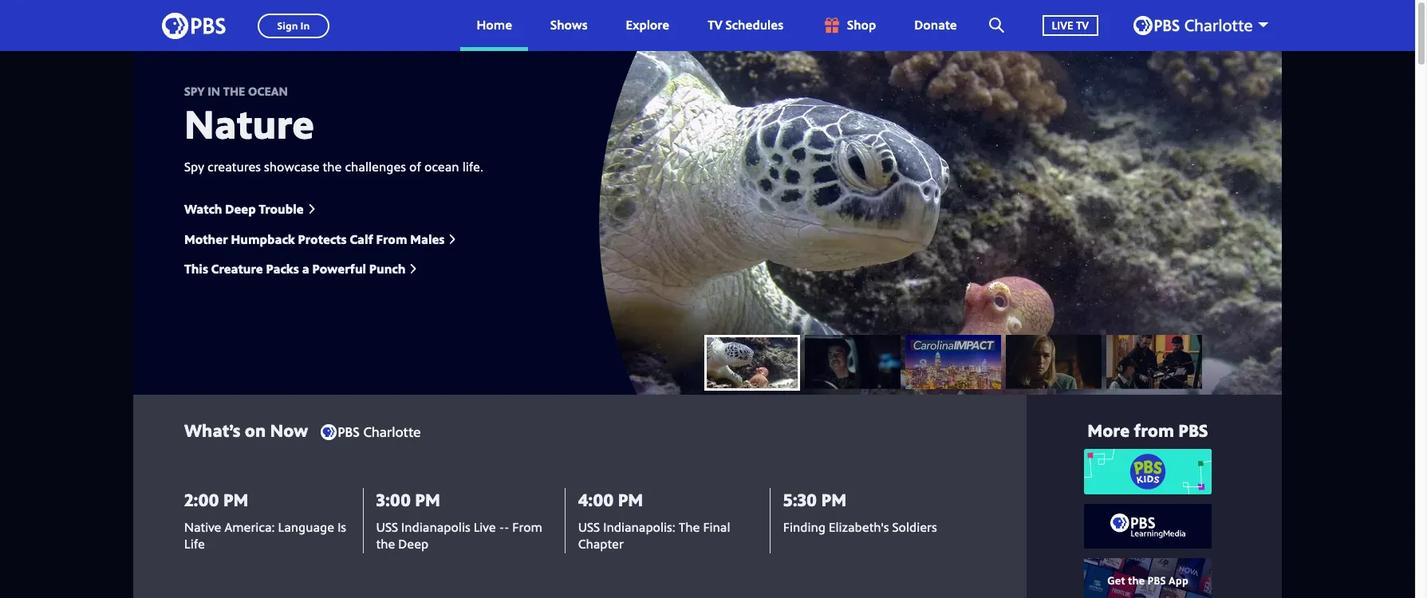 Task type: vqa. For each thing, say whether or not it's contained in the screenshot.
PM for 3:00 PM
yes



Task type: locate. For each thing, give the bounding box(es) containing it.
indianapolis
[[401, 519, 471, 536]]

donate link
[[899, 0, 973, 51]]

tv
[[708, 16, 723, 34], [1076, 17, 1089, 32]]

the for nature
[[323, 158, 342, 176]]

live inside 3:00 pm uss indianapolis live -- from the deep
[[474, 519, 496, 536]]

uss inside 3:00 pm uss indianapolis live -- from the deep
[[376, 519, 398, 536]]

0 horizontal spatial pbs charlotte image
[[321, 425, 421, 441]]

the
[[679, 519, 700, 536]]

what's
[[184, 418, 241, 442]]

protects
[[298, 230, 347, 248]]

spy left creatures
[[184, 158, 204, 176]]

1 horizontal spatial pbs charlotte image
[[1134, 16, 1253, 35]]

schedules
[[726, 16, 784, 34]]

the right showcase
[[323, 158, 342, 176]]

nature
[[184, 97, 314, 151]]

0 horizontal spatial live
[[474, 519, 496, 536]]

shop
[[848, 16, 877, 34]]

0 vertical spatial live
[[1052, 17, 1074, 32]]

the for live
[[376, 536, 395, 553]]

the down 3:00
[[376, 536, 395, 553]]

live
[[1052, 17, 1074, 32], [474, 519, 496, 536]]

pbs charlotte image
[[1134, 16, 1253, 35], [321, 425, 421, 441]]

finding
[[783, 519, 826, 536]]

spy
[[184, 83, 205, 99], [184, 158, 204, 176]]

1 vertical spatial deep
[[398, 536, 429, 553]]

2 horizontal spatial the
[[376, 536, 395, 553]]

is
[[338, 519, 346, 536]]

ocean
[[424, 158, 459, 176]]

pm up indianapolis: in the bottom of the page
[[618, 487, 643, 511]]

pm right the 5:30
[[822, 487, 847, 511]]

uss down "4:00"
[[578, 519, 600, 536]]

1 - from the left
[[499, 519, 504, 536]]

1 horizontal spatial the
[[323, 158, 342, 176]]

spy in the ocean nature spy creatures showcase the challenges of ocean life.
[[184, 83, 484, 176]]

pbs kids image
[[1084, 449, 1212, 495]]

from
[[1134, 418, 1175, 442]]

mother humpback protects calf from males link
[[184, 230, 458, 248]]

from up punch
[[376, 230, 407, 248]]

pm up indianapolis
[[415, 487, 440, 511]]

1 vertical spatial the
[[323, 158, 342, 176]]

now and then element
[[1107, 335, 1203, 389]]

1 horizontal spatial uss
[[578, 519, 600, 536]]

packs
[[266, 260, 299, 278]]

pm inside '5:30 pm finding elizabeth's soldiers'
[[822, 487, 847, 511]]

0 vertical spatial spy
[[184, 83, 205, 99]]

2 pm from the left
[[415, 487, 440, 511]]

spy left in
[[184, 83, 205, 99]]

pm for 3:00 pm
[[415, 487, 440, 511]]

1 pm from the left
[[223, 487, 249, 511]]

home
[[477, 16, 512, 34]]

this creature packs a powerful punch link
[[184, 260, 419, 278]]

pm inside 2:00 pm native america: language is life
[[223, 487, 249, 511]]

life
[[184, 536, 205, 553]]

2 vertical spatial the
[[376, 536, 395, 553]]

challenges
[[345, 158, 406, 176]]

0 vertical spatial the
[[223, 83, 245, 99]]

pm inside 4:00 pm uss indianapolis: the final chapter
[[618, 487, 643, 511]]

on
[[245, 418, 266, 442]]

humpback
[[231, 230, 295, 248]]

2:00 pm native america: language is life
[[184, 487, 346, 553]]

now
[[270, 418, 308, 442]]

2 spy from the top
[[184, 158, 204, 176]]

the inside 3:00 pm uss indianapolis live -- from the deep
[[376, 536, 395, 553]]

1 vertical spatial pbs charlotte image
[[321, 425, 421, 441]]

donate
[[915, 16, 957, 34]]

1 horizontal spatial from
[[513, 519, 543, 536]]

0 horizontal spatial uss
[[376, 519, 398, 536]]

live tv
[[1052, 17, 1089, 32]]

shows link
[[535, 0, 604, 51]]

the
[[223, 83, 245, 99], [323, 158, 342, 176], [376, 536, 395, 553]]

spy in the ocean link
[[184, 83, 484, 99]]

0 horizontal spatial tv
[[708, 16, 723, 34]]

carolina impact element
[[906, 335, 1002, 389]]

2:00
[[184, 487, 219, 511]]

1 vertical spatial spy
[[184, 158, 204, 176]]

live right search icon
[[1052, 17, 1074, 32]]

deep down 3:00
[[398, 536, 429, 553]]

1 uss from the left
[[376, 519, 398, 536]]

live right indianapolis
[[474, 519, 496, 536]]

tv schedules
[[708, 16, 784, 34]]

1 horizontal spatial deep
[[398, 536, 429, 553]]

pm for 4:00 pm
[[618, 487, 643, 511]]

nature image
[[705, 335, 800, 389]]

pm
[[223, 487, 249, 511], [415, 487, 440, 511], [618, 487, 643, 511], [822, 487, 847, 511]]

0 vertical spatial pbs charlotte image
[[1134, 16, 1253, 35]]

1 vertical spatial live
[[474, 519, 496, 536]]

deep
[[225, 201, 256, 218], [398, 536, 429, 553]]

-
[[499, 519, 504, 536], [504, 519, 509, 536]]

deep up humpback
[[225, 201, 256, 218]]

from left chapter
[[513, 519, 543, 536]]

watch deep trouble link
[[184, 201, 316, 218]]

the right in
[[223, 83, 245, 99]]

uss down 3:00
[[376, 519, 398, 536]]

nature link
[[184, 97, 314, 151]]

uss
[[376, 519, 398, 536], [578, 519, 600, 536]]

this
[[184, 260, 208, 278]]

creature
[[211, 260, 263, 278]]

in
[[208, 83, 220, 99]]

1 horizontal spatial live
[[1052, 17, 1074, 32]]

from inside 3:00 pm uss indianapolis live -- from the deep
[[513, 519, 543, 536]]

uss inside 4:00 pm uss indianapolis: the final chapter
[[578, 519, 600, 536]]

3 pm from the left
[[618, 487, 643, 511]]

from
[[376, 230, 407, 248], [513, 519, 543, 536]]

pm inside 3:00 pm uss indianapolis live -- from the deep
[[415, 487, 440, 511]]

4:00 pm uss indianapolis: the final chapter
[[578, 487, 731, 553]]

this creature packs a powerful punch
[[184, 260, 406, 278]]

calf
[[350, 230, 373, 248]]

a
[[302, 260, 309, 278]]

live tv link
[[1027, 0, 1115, 51]]

0 vertical spatial from
[[376, 230, 407, 248]]

1 vertical spatial from
[[513, 519, 543, 536]]

pm up the america: on the left bottom
[[223, 487, 249, 511]]

uss for 4:00 pm
[[578, 519, 600, 536]]

0 vertical spatial deep
[[225, 201, 256, 218]]

1 horizontal spatial tv
[[1076, 17, 1089, 32]]

4 pm from the left
[[822, 487, 847, 511]]

pm for 2:00 pm
[[223, 487, 249, 511]]

chapter
[[578, 536, 624, 553]]

2 uss from the left
[[578, 519, 600, 536]]



Task type: describe. For each thing, give the bounding box(es) containing it.
3:00 pm uss indianapolis live -- from the deep
[[376, 487, 543, 553]]

search image
[[989, 18, 1004, 33]]

pbs learningmedia image
[[1110, 514, 1187, 540]]

of
[[409, 158, 421, 176]]

language
[[278, 519, 334, 536]]

2 - from the left
[[504, 519, 509, 536]]

more from pbs
[[1088, 418, 1209, 442]]

america:
[[225, 519, 275, 536]]

live inside live tv link
[[1052, 17, 1074, 32]]

native
[[184, 519, 221, 536]]

pbs app image
[[1084, 559, 1212, 599]]

native america element
[[805, 335, 901, 389]]

shop link
[[806, 0, 892, 51]]

watch deep trouble
[[184, 201, 304, 218]]

indianapolis:
[[603, 519, 676, 536]]

deep inside 3:00 pm uss indianapolis live -- from the deep
[[398, 536, 429, 553]]

uss for 3:00 pm
[[376, 519, 398, 536]]

watch
[[184, 201, 222, 218]]

mother
[[184, 230, 228, 248]]

tv schedules link
[[692, 0, 800, 51]]

ocean
[[248, 83, 288, 99]]

more
[[1088, 418, 1130, 442]]

spy creatures showcase the challenges of ocean life. link
[[184, 158, 484, 176]]

final
[[703, 519, 731, 536]]

0 horizontal spatial from
[[376, 230, 407, 248]]

pbs image
[[162, 8, 226, 43]]

showcase
[[264, 158, 320, 176]]

4:00
[[578, 487, 614, 511]]

0 horizontal spatial deep
[[225, 201, 256, 218]]

3:00
[[376, 487, 411, 511]]

punch
[[369, 260, 406, 278]]

5:30 pm finding elizabeth's soldiers
[[783, 487, 937, 536]]

5:30
[[783, 487, 817, 511]]

pbs
[[1179, 418, 1209, 442]]

masterpiece element
[[1006, 335, 1102, 389]]

pm for 5:30 pm
[[822, 487, 847, 511]]

elizabeth's
[[829, 519, 889, 536]]

trouble
[[259, 201, 304, 218]]

1 spy from the top
[[184, 83, 205, 99]]

explore link
[[610, 0, 686, 51]]

powerful
[[312, 260, 366, 278]]

soldiers
[[893, 519, 937, 536]]

mother humpback protects calf from males
[[184, 230, 445, 248]]

home link
[[461, 0, 528, 51]]

explore
[[626, 16, 670, 34]]

creatures
[[208, 158, 261, 176]]

shows
[[551, 16, 588, 34]]

males
[[410, 230, 445, 248]]

life.
[[463, 158, 484, 176]]

0 horizontal spatial the
[[223, 83, 245, 99]]

what's on now
[[184, 418, 308, 442]]



